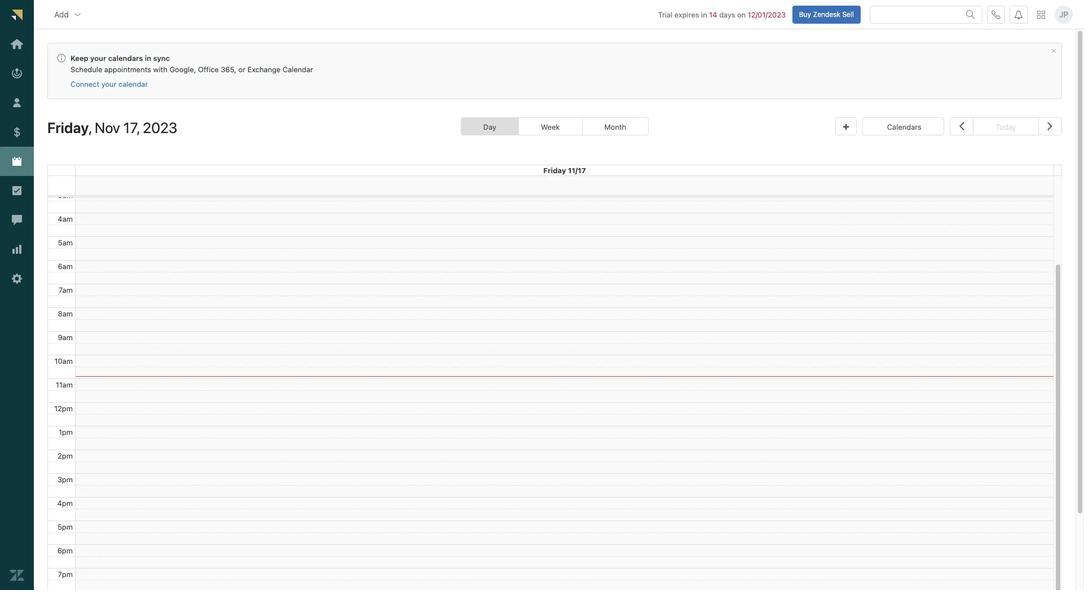 Task type: locate. For each thing, give the bounding box(es) containing it.
0 vertical spatial friday
[[47, 119, 89, 136]]

friday left nov
[[47, 119, 89, 136]]

5pm
[[58, 522, 73, 531]]

week
[[541, 122, 560, 131]]

your up schedule
[[90, 54, 106, 63]]

with
[[153, 65, 168, 74]]

7am
[[59, 285, 73, 294]]

jp button
[[1055, 5, 1073, 23]]

1 vertical spatial friday
[[543, 166, 566, 175]]

friday
[[47, 119, 89, 136], [543, 166, 566, 175]]

trial expires in 14 days on 12/01/2023
[[658, 10, 786, 19]]

in inside keep your calendars in sync schedule appointments with google, office 365, or exchange calendar
[[145, 54, 151, 63]]

your inside keep your calendars in sync schedule appointments with google, office 365, or exchange calendar
[[90, 54, 106, 63]]

sell
[[843, 10, 854, 18]]

chevron down image
[[73, 10, 82, 19]]

in
[[701, 10, 707, 19], [145, 54, 151, 63]]

14
[[709, 10, 717, 19]]

day
[[483, 122, 497, 131]]

4am
[[58, 214, 73, 223]]

your
[[90, 54, 106, 63], [101, 80, 117, 89]]

search image
[[967, 10, 976, 19]]

your down appointments
[[101, 80, 117, 89]]

today
[[996, 122, 1016, 131]]

3pm
[[57, 475, 73, 484]]

1pm
[[59, 428, 73, 437]]

1 horizontal spatial friday
[[543, 166, 566, 175]]

angle left image
[[959, 118, 965, 133]]

8am
[[58, 309, 73, 318]]

office
[[198, 65, 219, 74]]

exchange
[[248, 65, 281, 74]]

0 vertical spatial in
[[701, 10, 707, 19]]

1 vertical spatial in
[[145, 54, 151, 63]]

friday , nov 17, 2023
[[47, 119, 178, 136]]

12pm
[[54, 404, 73, 413]]

friday left 11/17
[[543, 166, 566, 175]]

connect your calendar
[[71, 80, 148, 89]]

friday for friday 11/17
[[543, 166, 566, 175]]

days
[[719, 10, 735, 19]]

0 horizontal spatial friday
[[47, 119, 89, 136]]

11/17
[[568, 166, 586, 175]]

3am
[[58, 191, 73, 200]]

your for keep
[[90, 54, 106, 63]]

on
[[737, 10, 746, 19]]

1 vertical spatial your
[[101, 80, 117, 89]]

nov
[[95, 119, 120, 136]]

your for connect
[[101, 80, 117, 89]]

friday for friday , nov 17, 2023
[[47, 119, 89, 136]]

zendesk products image
[[1038, 10, 1046, 18]]

17,
[[123, 119, 140, 136]]

calls image
[[992, 10, 1001, 19]]

zendesk image
[[10, 568, 24, 583]]

add button
[[45, 3, 91, 26]]

5am
[[58, 238, 73, 247]]

buy zendesk sell
[[799, 10, 854, 18]]

0 horizontal spatial in
[[145, 54, 151, 63]]

google,
[[170, 65, 196, 74]]

in left 14
[[701, 10, 707, 19]]

2023
[[143, 119, 178, 136]]

keep your calendars in sync schedule appointments with google, office 365, or exchange calendar
[[71, 54, 313, 74]]

calendars
[[108, 54, 143, 63]]

in left sync
[[145, 54, 151, 63]]

0 vertical spatial your
[[90, 54, 106, 63]]

connect
[[71, 80, 99, 89]]

or
[[238, 65, 246, 74]]

1 horizontal spatial in
[[701, 10, 707, 19]]



Task type: vqa. For each thing, say whether or not it's contained in the screenshot.
as
no



Task type: describe. For each thing, give the bounding box(es) containing it.
365,
[[221, 65, 236, 74]]

calendar
[[119, 80, 148, 89]]

6pm
[[57, 546, 73, 555]]

appointments
[[104, 65, 151, 74]]

12/01/2023
[[748, 10, 786, 19]]

7pm
[[58, 570, 73, 579]]

bell image
[[1014, 10, 1024, 19]]

connect your calendar link
[[71, 80, 148, 89]]

9am
[[58, 333, 73, 342]]

6am
[[58, 262, 73, 271]]

cancel image
[[1051, 48, 1057, 54]]

trial
[[658, 10, 673, 19]]

buy
[[799, 10, 811, 18]]

friday 11/17
[[543, 166, 586, 175]]

buy zendesk sell button
[[793, 5, 861, 23]]

jp
[[1059, 10, 1069, 19]]

calendars
[[887, 122, 922, 131]]

calendar
[[283, 65, 313, 74]]

expires
[[675, 10, 699, 19]]

info image
[[57, 54, 66, 63]]

plus image
[[844, 123, 849, 131]]

schedule
[[71, 65, 102, 74]]

zendesk
[[813, 10, 841, 18]]

2pm
[[58, 451, 73, 460]]

4pm
[[57, 499, 73, 508]]

,
[[89, 119, 91, 136]]

month
[[605, 122, 626, 131]]

10am
[[55, 356, 73, 365]]

angle right image
[[1048, 118, 1053, 133]]

sync
[[153, 54, 170, 63]]

11am
[[56, 380, 73, 389]]

add
[[54, 9, 69, 19]]

keep
[[71, 54, 88, 63]]



